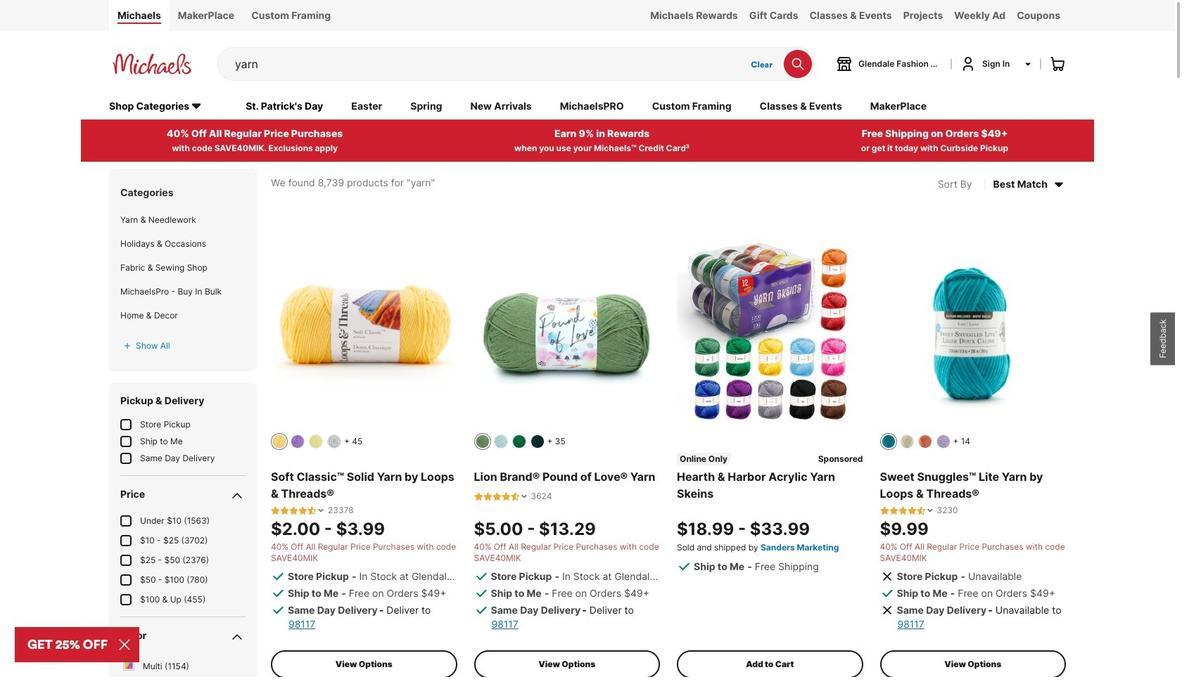 Task type: describe. For each thing, give the bounding box(es) containing it.
search button image
[[791, 57, 805, 71]]

1 lion brand® pound of love® yarn image from the left
[[475, 435, 489, 449]]

1 soft classic™ solid yarn by loops & threads® image from the left
[[291, 435, 305, 449]]

3 sweet snuggles™ lite yarn by loops & threads® image from the left
[[936, 435, 950, 449]]

soft classic™ solid yarn by loops & threads® image
[[272, 435, 286, 449]]

sweet snuggles™ lite yarn by loops & threads® image
[[900, 435, 914, 449]]

hearth &#x26; harbor acrylic yarn skeins image
[[677, 239, 863, 425]]

3 lion brand® pound of love® yarn image from the left
[[530, 435, 544, 449]]

dialog for first lion brand® pound of love® yarn icon
[[474, 491, 552, 503]]

lion brand&#xae; pound of love&#xae; yarn image
[[474, 239, 660, 425]]

1 sweet snuggles™ lite yarn by loops & threads® image from the left
[[881, 435, 895, 449]]

dialog for soft classic™ solid yarn by loops & threads® image
[[271, 505, 354, 517]]

2 sweet snuggles™ lite yarn by loops & threads® image from the left
[[918, 435, 932, 449]]



Task type: locate. For each thing, give the bounding box(es) containing it.
lion brand® pound of love® yarn image
[[475, 435, 489, 449], [512, 435, 526, 449], [530, 435, 544, 449]]

0 horizontal spatial dialog
[[271, 505, 354, 517]]

sweet snuggles&#x2122; lite yarn by loops &#x26; threads&#xae; image
[[880, 239, 1066, 425]]

1 horizontal spatial sweet snuggles™ lite yarn by loops & threads® image
[[918, 435, 932, 449]]

lion brand® pound of love® yarn image
[[494, 435, 508, 449]]

0 horizontal spatial sweet snuggles™ lite yarn by loops & threads® image
[[881, 435, 895, 449]]

soft classic&#x2122; solid yarn by loops &#x26; threads&#xae; image
[[271, 239, 457, 425]]

0 horizontal spatial lion brand® pound of love® yarn image
[[475, 435, 489, 449]]

multi image
[[123, 660, 134, 671]]

sweet snuggles™ lite yarn by loops & threads® image
[[881, 435, 895, 449], [918, 435, 932, 449], [936, 435, 950, 449]]

0 horizontal spatial soft classic™ solid yarn by loops & threads® image
[[291, 435, 305, 449]]

soft classic™ solid yarn by loops & threads® image
[[291, 435, 305, 449], [309, 435, 323, 449], [327, 435, 341, 449]]

tabler image
[[474, 492, 483, 501], [492, 492, 501, 501], [510, 492, 520, 501], [271, 506, 280, 516], [289, 506, 298, 516]]

dialog
[[474, 491, 552, 503], [271, 505, 354, 517]]

1 horizontal spatial soft classic™ solid yarn by loops & threads® image
[[309, 435, 323, 449]]

2 lion brand® pound of love® yarn image from the left
[[512, 435, 526, 449]]

3 soft classic™ solid yarn by loops & threads® image from the left
[[327, 435, 341, 449]]

tabler image
[[123, 342, 132, 350], [483, 492, 492, 501], [501, 492, 510, 501], [280, 506, 289, 516], [298, 506, 307, 516], [307, 506, 317, 516]]

1 horizontal spatial lion brand® pound of love® yarn image
[[512, 435, 526, 449]]

2 horizontal spatial soft classic™ solid yarn by loops & threads® image
[[327, 435, 341, 449]]

2 horizontal spatial sweet snuggles™ lite yarn by loops & threads® image
[[936, 435, 950, 449]]

2 soft classic™ solid yarn by loops & threads® image from the left
[[309, 435, 323, 449]]

2 horizontal spatial lion brand® pound of love® yarn image
[[530, 435, 544, 449]]

1 vertical spatial dialog
[[271, 505, 354, 517]]

0 vertical spatial dialog
[[474, 491, 552, 503]]

1 horizontal spatial dialog
[[474, 491, 552, 503]]

Search Input field
[[235, 48, 744, 80]]



Task type: vqa. For each thing, say whether or not it's contained in the screenshot.
'Sweet Snuggles&#x2122; Lite Yarn by Loops &#x26; Threads&#xAE;' 'image' on the right
yes



